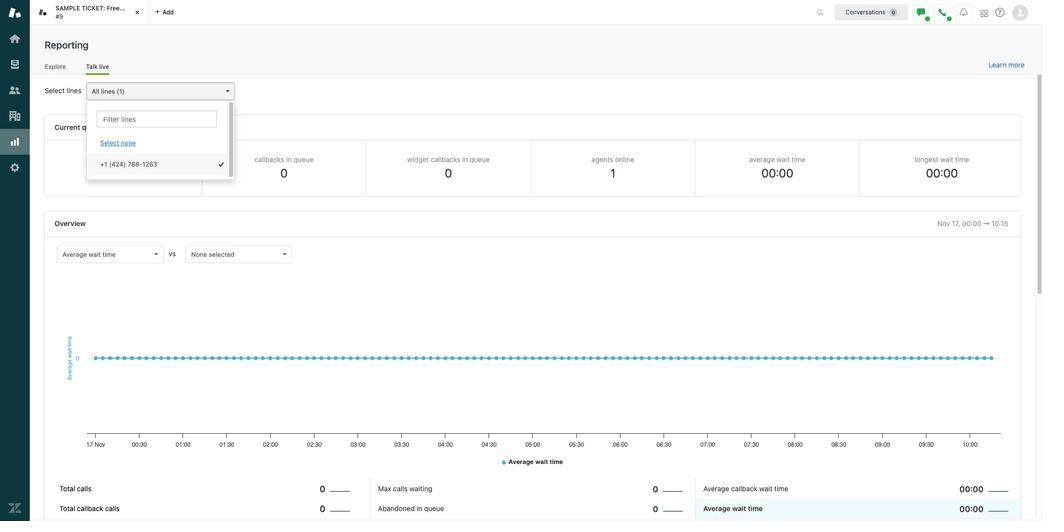Task type: locate. For each thing, give the bounding box(es) containing it.
live
[[99, 63, 109, 70]]

more
[[1008, 61, 1025, 69]]

explore link
[[45, 63, 66, 73]]

get started image
[[8, 32, 21, 45]]

get help image
[[995, 8, 1004, 17]]

free
[[107, 5, 120, 12]]

add
[[163, 8, 174, 16]]

conversations button
[[835, 4, 908, 20]]

#9
[[56, 13, 63, 20]]

conversations
[[846, 8, 886, 16]]

tab
[[30, 0, 149, 25]]

add button
[[149, 0, 180, 24]]

tabs tab list
[[30, 0, 807, 25]]

learn more
[[989, 61, 1025, 69]]

talk live
[[86, 63, 109, 70]]

customers image
[[8, 84, 21, 97]]

repair
[[121, 5, 138, 12]]

explore
[[45, 63, 66, 70]]

ticket:
[[82, 5, 105, 12]]

organizations image
[[8, 110, 21, 123]]

admin image
[[8, 161, 21, 174]]

button displays agent's chat status as online. image
[[917, 8, 925, 16]]



Task type: describe. For each thing, give the bounding box(es) containing it.
notifications image
[[960, 8, 968, 16]]

learn more link
[[989, 61, 1025, 69]]

zendesk support image
[[8, 6, 21, 19]]

talk live link
[[86, 63, 109, 75]]

close image
[[132, 7, 142, 17]]

sample ticket: free repair #9
[[56, 5, 138, 20]]

zendesk image
[[8, 502, 21, 515]]

views image
[[8, 58, 21, 71]]

reporting
[[45, 39, 88, 51]]

zendesk products image
[[981, 10, 988, 17]]

sample
[[56, 5, 80, 12]]

reporting image
[[8, 135, 21, 148]]

learn
[[989, 61, 1007, 69]]

main element
[[0, 0, 30, 521]]

talk
[[86, 63, 98, 70]]

tab containing sample ticket: free repair
[[30, 0, 149, 25]]



Task type: vqa. For each thing, say whether or not it's contained in the screenshot.
2
no



